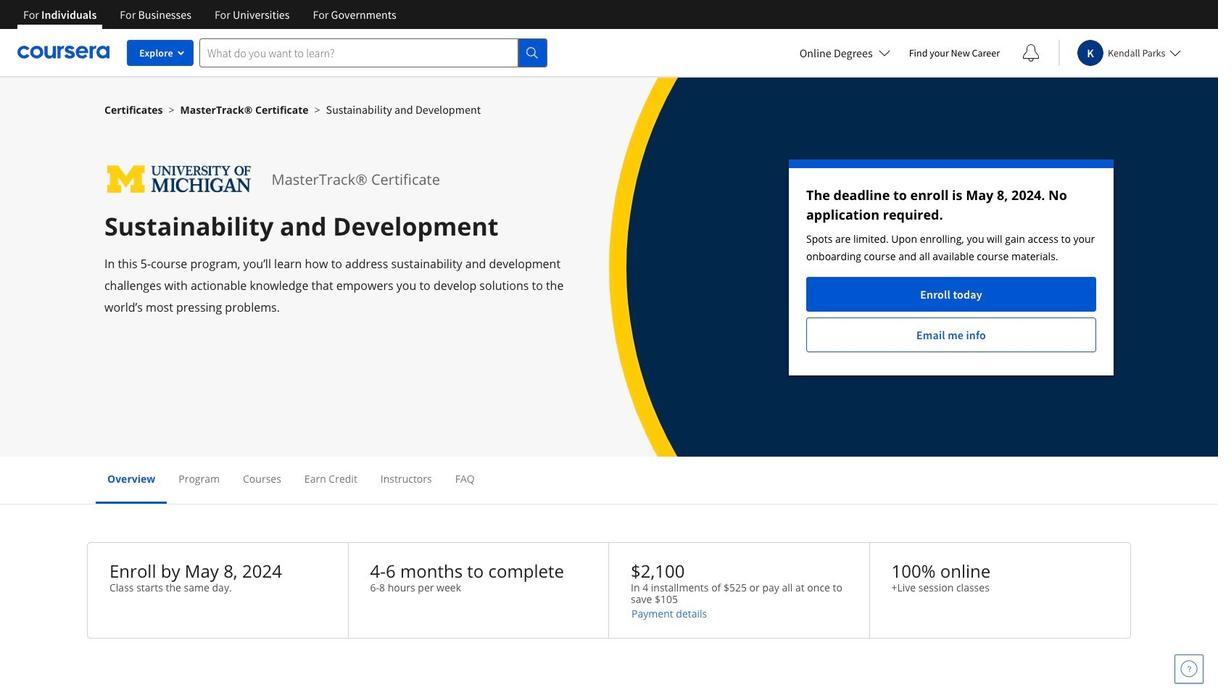 Task type: vqa. For each thing, say whether or not it's contained in the screenshot.
search box
yes



Task type: describe. For each thing, give the bounding box(es) containing it.
What do you want to learn? text field
[[199, 38, 519, 67]]

banner navigation
[[12, 0, 408, 29]]

university of michigan image
[[104, 160, 254, 199]]

certificate menu element
[[96, 457, 1123, 504]]

coursera image
[[17, 41, 110, 64]]



Task type: locate. For each thing, give the bounding box(es) containing it.
help center image
[[1181, 661, 1198, 678]]

None search field
[[199, 38, 548, 67]]

status
[[789, 160, 1114, 376]]



